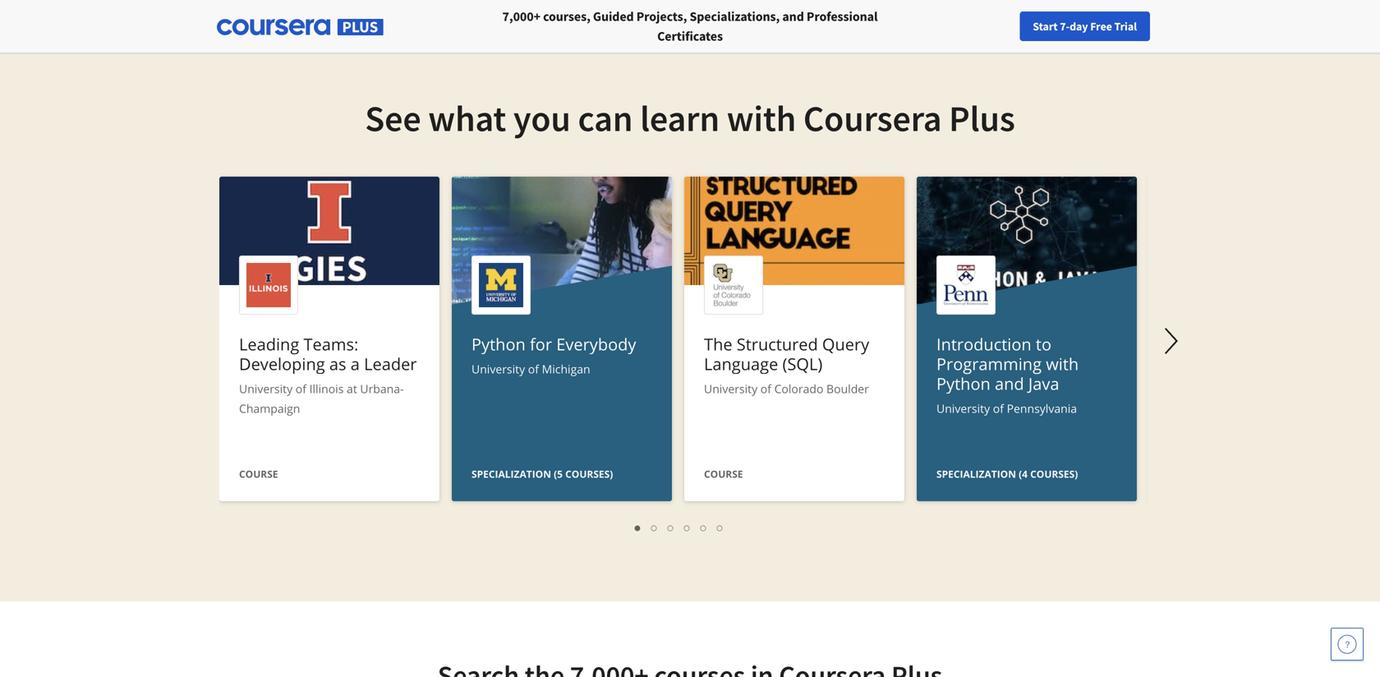 Task type: vqa. For each thing, say whether or not it's contained in the screenshot.
plus
yes



Task type: describe. For each thing, give the bounding box(es) containing it.
learn
[[640, 95, 720, 141]]

(5
[[554, 467, 563, 481]]

leader
[[364, 353, 417, 375]]

the
[[704, 333, 733, 355]]

illinois
[[310, 381, 344, 397]]

coursera plus image
[[217, 19, 384, 35]]

boulder
[[827, 381, 869, 397]]

1 button
[[630, 518, 647, 537]]

everybody
[[557, 333, 637, 355]]

programming
[[937, 353, 1042, 375]]

python for everybody university of michigan
[[472, 333, 637, 377]]

specialization (5 courses)
[[472, 467, 613, 481]]

to
[[1036, 333, 1052, 355]]

the structured query language (sql) university of colorado boulder
[[704, 333, 870, 397]]

courses,
[[543, 8, 591, 25]]

of inside the python for everybody university of michigan
[[528, 361, 539, 377]]

leading
[[239, 333, 299, 355]]

start 7-day free trial
[[1033, 19, 1138, 34]]

7,000+
[[503, 8, 541, 25]]

start
[[1033, 19, 1058, 34]]

of inside introduction to programming with python and java university of pennsylvania
[[994, 401, 1004, 416]]

courses) for and
[[1031, 467, 1079, 481]]

specialization for of
[[472, 467, 551, 481]]

see what you can learn with coursera plus
[[365, 95, 1016, 141]]

python for everybody. university of michigan. specialization (5 courses) element
[[452, 177, 672, 629]]

developing
[[239, 353, 325, 375]]

courses) for michigan
[[566, 467, 613, 481]]

5
[[701, 519, 708, 535]]

course for leading teams: developing as a leader
[[239, 467, 278, 481]]

introduction
[[937, 333, 1032, 355]]

urbana-
[[360, 381, 404, 397]]

introduction to programming with python and java university of pennsylvania
[[937, 333, 1079, 416]]

for
[[530, 333, 552, 355]]

colorado
[[775, 381, 824, 397]]

start 7-day free trial button
[[1020, 12, 1151, 41]]

next slide image
[[1152, 321, 1192, 361]]

7-
[[1061, 19, 1070, 34]]

6 button
[[713, 518, 729, 537]]

find your new career link
[[1022, 16, 1142, 37]]

university inside 'leading teams: developing as a leader university of illinois at urbana- champaign'
[[239, 381, 293, 397]]

of inside the structured query language (sql) university of colorado boulder
[[761, 381, 772, 397]]

specialization for python
[[937, 467, 1017, 481]]

with inside introduction to programming with python and java university of pennsylvania
[[1047, 353, 1079, 375]]

university inside introduction to programming with python and java university of pennsylvania
[[937, 401, 991, 416]]

python inside the python for everybody university of michigan
[[472, 333, 526, 355]]

and for specializations,
[[783, 8, 805, 25]]

query
[[823, 333, 870, 355]]

day
[[1070, 19, 1089, 34]]

4
[[685, 519, 691, 535]]

java
[[1029, 372, 1060, 395]]

4 button
[[680, 518, 696, 537]]



Task type: locate. For each thing, give the bounding box(es) containing it.
(sql)
[[783, 353, 823, 375]]

2 courses) from the left
[[1031, 467, 1079, 481]]

python
[[472, 333, 526, 355], [937, 372, 991, 395]]

structured
[[737, 333, 818, 355]]

university left the michigan
[[472, 361, 525, 377]]

university inside the structured query language (sql) university of colorado boulder
[[704, 381, 758, 397]]

your
[[1054, 19, 1076, 34]]

a
[[351, 353, 360, 375]]

0 horizontal spatial with
[[727, 95, 797, 141]]

projects,
[[637, 8, 687, 25]]

with right learn
[[727, 95, 797, 141]]

help center image
[[1338, 635, 1358, 654]]

can
[[578, 95, 633, 141]]

as
[[330, 353, 347, 375]]

specialization left (5
[[472, 467, 551, 481]]

list
[[228, 518, 1132, 537]]

university inside the python for everybody university of michigan
[[472, 361, 525, 377]]

pennsylvania
[[1007, 401, 1078, 416]]

of left colorado
[[761, 381, 772, 397]]

1 horizontal spatial python
[[937, 372, 991, 395]]

of inside 'leading teams: developing as a leader university of illinois at urbana- champaign'
[[296, 381, 307, 397]]

trial
[[1115, 19, 1138, 34]]

of down for
[[528, 361, 539, 377]]

0 vertical spatial with
[[727, 95, 797, 141]]

1
[[635, 519, 642, 535]]

free
[[1091, 19, 1113, 34]]

and inside introduction to programming with python and java university of pennsylvania
[[995, 372, 1025, 395]]

1 vertical spatial with
[[1047, 353, 1079, 375]]

find
[[1030, 19, 1052, 34]]

courses) right (5
[[566, 467, 613, 481]]

courses) inside introduction to programming with python and java. university of pennsylvania. specialization (4 courses) element
[[1031, 467, 1079, 481]]

university down language on the right bottom of page
[[704, 381, 758, 397]]

(4
[[1019, 467, 1028, 481]]

guided
[[593, 8, 634, 25]]

2 button
[[647, 518, 663, 537]]

courses) inside python for everybody. university of michigan. specialization (5 courses) element
[[566, 467, 613, 481]]

python left for
[[472, 333, 526, 355]]

and left "java"
[[995, 372, 1025, 395]]

courses) right (4
[[1031, 467, 1079, 481]]

python down introduction
[[937, 372, 991, 395]]

new
[[1078, 19, 1099, 34]]

of left illinois at the bottom left of page
[[296, 381, 307, 397]]

course up 6
[[704, 467, 743, 481]]

2
[[652, 519, 658, 535]]

of left pennsylvania
[[994, 401, 1004, 416]]

teams:
[[304, 333, 359, 355]]

and for python
[[995, 372, 1025, 395]]

of
[[528, 361, 539, 377], [296, 381, 307, 397], [761, 381, 772, 397], [994, 401, 1004, 416]]

introduction to programming with python and java. university of pennsylvania. specialization (4 courses) element
[[917, 177, 1138, 629]]

university
[[472, 361, 525, 377], [239, 381, 293, 397], [704, 381, 758, 397], [937, 401, 991, 416]]

1 courses) from the left
[[566, 467, 613, 481]]

courses)
[[566, 467, 613, 481], [1031, 467, 1079, 481]]

coursera
[[804, 95, 942, 141]]

0 horizontal spatial course
[[239, 467, 278, 481]]

what
[[428, 95, 506, 141]]

1 specialization from the left
[[472, 467, 551, 481]]

find your new career
[[1030, 19, 1133, 34]]

0 horizontal spatial specialization
[[472, 467, 551, 481]]

course down champaign
[[239, 467, 278, 481]]

1 vertical spatial python
[[937, 372, 991, 395]]

2 specialization from the left
[[937, 467, 1017, 481]]

language
[[704, 353, 779, 375]]

university up champaign
[[239, 381, 293, 397]]

champaign
[[239, 401, 300, 416]]

certificates
[[658, 28, 723, 44]]

the structured query language (sql). university of colorado boulder. course element
[[685, 177, 905, 505]]

1 horizontal spatial and
[[995, 372, 1025, 395]]

with
[[727, 95, 797, 141], [1047, 353, 1079, 375]]

1 vertical spatial and
[[995, 372, 1025, 395]]

None search field
[[226, 10, 621, 43]]

and left professional
[[783, 8, 805, 25]]

university down programming at the right bottom of the page
[[937, 401, 991, 416]]

2 course from the left
[[704, 467, 743, 481]]

specialization (4 courses)
[[937, 467, 1079, 481]]

specialization left (4
[[937, 467, 1017, 481]]

0 vertical spatial and
[[783, 8, 805, 25]]

1 horizontal spatial course
[[704, 467, 743, 481]]

leading teams: developing as a leader. university of illinois at urbana-champaign. course element
[[219, 177, 440, 505]]

course for the structured query language (sql)
[[704, 467, 743, 481]]

course
[[239, 467, 278, 481], [704, 467, 743, 481]]

0 vertical spatial python
[[472, 333, 526, 355]]

1 horizontal spatial courses)
[[1031, 467, 1079, 481]]

at
[[347, 381, 357, 397]]

6
[[718, 519, 724, 535]]

7,000+ courses, guided projects, specializations, and professional certificates
[[503, 8, 878, 44]]

with up pennsylvania
[[1047, 353, 1079, 375]]

michigan
[[542, 361, 591, 377]]

1 course from the left
[[239, 467, 278, 481]]

professional
[[807, 8, 878, 25]]

you
[[514, 95, 571, 141]]

list containing 1
[[228, 518, 1132, 537]]

5 button
[[696, 518, 713, 537]]

1 horizontal spatial specialization
[[937, 467, 1017, 481]]

3
[[668, 519, 675, 535]]

1 horizontal spatial with
[[1047, 353, 1079, 375]]

and
[[783, 8, 805, 25], [995, 372, 1025, 395]]

0 horizontal spatial and
[[783, 8, 805, 25]]

and inside 7,000+ courses, guided projects, specializations, and professional certificates
[[783, 8, 805, 25]]

career
[[1102, 19, 1133, 34]]

specializations,
[[690, 8, 780, 25]]

leading teams: developing as a leader university of illinois at urbana- champaign
[[239, 333, 417, 416]]

see
[[365, 95, 421, 141]]

0 horizontal spatial python
[[472, 333, 526, 355]]

specialization
[[472, 467, 551, 481], [937, 467, 1017, 481]]

3 button
[[663, 518, 680, 537]]

plus
[[949, 95, 1016, 141]]

0 horizontal spatial courses)
[[566, 467, 613, 481]]

python inside introduction to programming with python and java university of pennsylvania
[[937, 372, 991, 395]]



